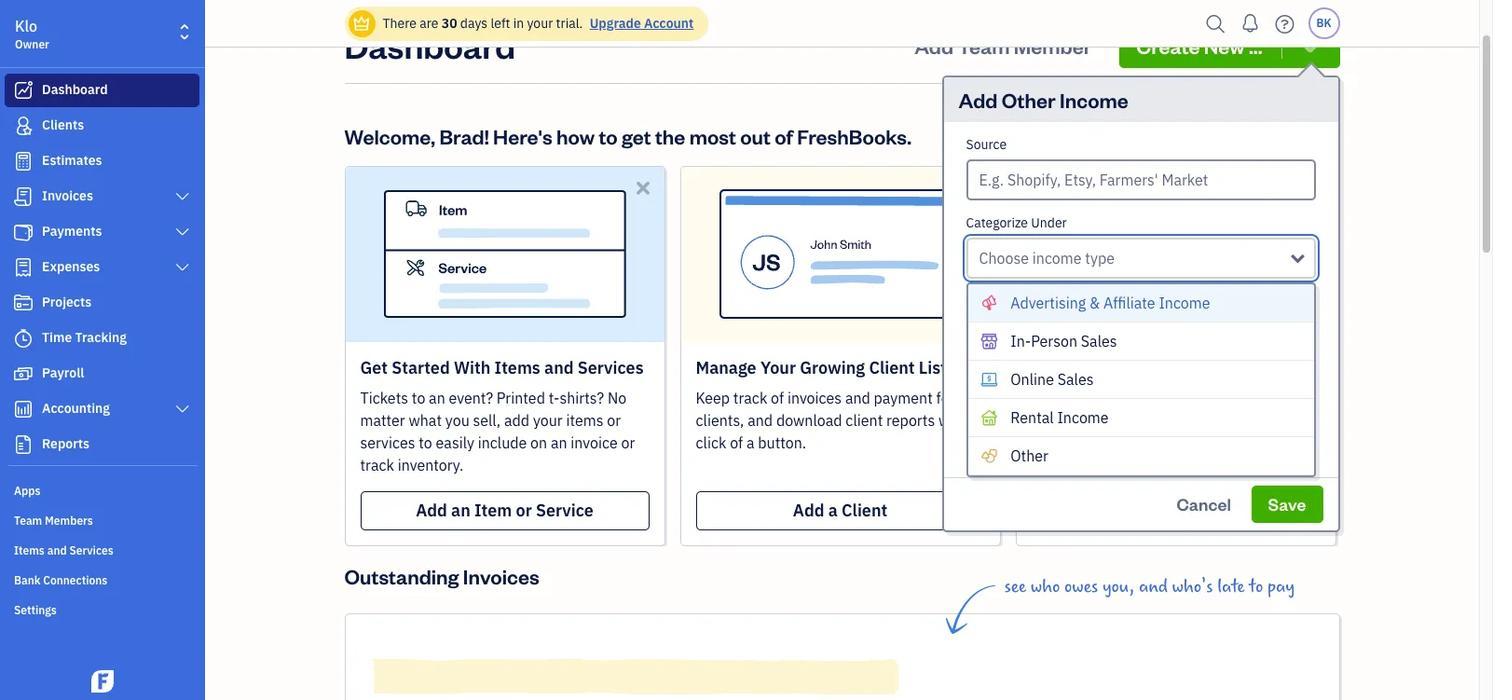 Task type: describe. For each thing, give the bounding box(es) containing it.
expense image
[[12, 258, 34, 277]]

owes
[[1065, 576, 1098, 597]]

see
[[1004, 576, 1027, 597]]

paid
[[1273, 357, 1307, 378]]

sell,
[[473, 411, 501, 429]]

here's
[[493, 123, 552, 149]]

taxes
[[1184, 379, 1229, 401]]

estimates link
[[5, 144, 199, 178]]

t-
[[549, 388, 560, 407]]

rental income
[[1011, 408, 1109, 427]]

0 vertical spatial your
[[527, 15, 553, 32]]

add team member
[[915, 32, 1092, 58]]

outstanding
[[344, 563, 459, 589]]

track inside keep track of invoices and payment for clients, and download client reports with a click of a button.
[[733, 388, 767, 407]]

details
[[1069, 442, 1116, 460]]

team inside main element
[[14, 514, 42, 528]]

in-
[[1011, 332, 1031, 350]]

dismiss image for get started with items and services
[[632, 177, 654, 198]]

dashboard inside main element
[[42, 81, 108, 98]]

1 vertical spatial other
[[1011, 446, 1049, 465]]

projects
[[42, 294, 92, 310]]

search image
[[1201, 10, 1231, 38]]

enables
[[1062, 411, 1115, 429]]

and up t-
[[544, 357, 574, 378]]

get paid faster with an invoice template that enables flexible payment options and automated reminders—and looks great.
[[1031, 388, 1312, 452]]

started
[[392, 357, 450, 378]]

the
[[655, 123, 685, 149]]

chevrondown image
[[1297, 32, 1323, 58]]

0 horizontal spatial a
[[747, 433, 755, 452]]

what
[[409, 411, 442, 429]]

bk button
[[1308, 7, 1340, 39]]

paid
[[1059, 388, 1088, 407]]

chevron large down image for payments
[[174, 225, 191, 240]]

keep
[[696, 388, 730, 407]]

create an invoice link
[[1031, 491, 1320, 530]]

payment
[[1007, 442, 1066, 460]]

your inside tickets to an event? printed t-shirts? no matter what you sell, add your items or services to easily include on an invoice or track inventory.
[[533, 411, 563, 429]]

add for add an item or service
[[416, 499, 447, 521]]

services
[[360, 433, 415, 452]]

and up the client
[[845, 388, 870, 407]]

in
[[513, 15, 524, 32]]

tickets
[[360, 388, 408, 407]]

time
[[42, 329, 72, 346]]

dashboard image
[[12, 81, 34, 100]]

invoices link
[[5, 180, 199, 213]]

0 vertical spatial other
[[1002, 86, 1056, 113]]

a inside add a client link
[[828, 499, 838, 521]]

crown image
[[352, 14, 371, 33]]

shirts?
[[560, 388, 604, 407]]

chevron large down image for invoices
[[174, 189, 191, 204]]

clients link
[[5, 109, 199, 143]]

member
[[1014, 32, 1092, 58]]

freshbooks image
[[88, 670, 117, 693]]

getting
[[1212, 357, 1269, 378]]

accounting
[[42, 400, 110, 417]]

1 vertical spatial or
[[621, 433, 635, 452]]

first
[[1071, 357, 1106, 378]]

advertising
[[1011, 293, 1086, 312]]

1 vertical spatial sales
[[1058, 370, 1094, 388]]

klo
[[15, 17, 37, 35]]

expenses link
[[5, 251, 199, 284]]

report image
[[12, 435, 34, 454]]

invoice inside tickets to an event? printed t-shirts? no matter what you sell, add your items or services to easily include on an invoice or track inventory.
[[571, 433, 618, 452]]

with
[[454, 357, 491, 378]]

1 vertical spatial invoices
[[463, 563, 539, 589]]

2 horizontal spatial a
[[971, 411, 979, 429]]

there are 30 days left in your trial. upgrade account
[[383, 15, 694, 32]]

there
[[383, 15, 417, 32]]

0 vertical spatial income
[[1060, 86, 1129, 113]]

outstanding invoices
[[344, 563, 539, 589]]

list box containing advertising & affiliate income
[[968, 284, 1314, 475]]

amount
[[966, 292, 1013, 309]]

who
[[1031, 576, 1060, 597]]

upgrade
[[590, 15, 641, 32]]

client
[[846, 411, 883, 429]]

manage your growing client list
[[696, 357, 947, 378]]

options
[[1233, 411, 1283, 429]]

connections
[[43, 573, 108, 587]]

0 vertical spatial services
[[578, 357, 644, 378]]

payment inside keep track of invoices and payment for clients, and download client reports with a click of a button.
[[874, 388, 933, 407]]

main element
[[0, 0, 252, 700]]

account
[[644, 15, 694, 32]]

choose income type
[[979, 249, 1115, 267]]

bk
[[1317, 16, 1332, 30]]

add an item or service link
[[360, 491, 649, 530]]

show payment details
[[966, 442, 1116, 460]]

Date in MM/DD/YYYY format text field
[[1179, 316, 1316, 357]]

automated
[[1031, 433, 1104, 452]]

expenses
[[42, 258, 100, 275]]

freshbooks.
[[797, 123, 912, 149]]

invoice inside get paid faster with an invoice template that enables flexible payment options and automated reminders—and looks great.
[[1186, 388, 1233, 407]]

1 vertical spatial income
[[1159, 293, 1210, 312]]

see who owes you, and who's late to pay
[[1004, 576, 1295, 597]]

great.
[[1256, 433, 1294, 452]]

inventory.
[[398, 456, 464, 474]]

team members link
[[5, 506, 199, 534]]

Source text field
[[968, 161, 1314, 198]]

owner
[[15, 37, 49, 51]]

an up what
[[429, 388, 445, 407]]

left
[[491, 15, 510, 32]]

add for add included taxes
[[1077, 379, 1110, 401]]

clients
[[42, 117, 84, 133]]

easily
[[436, 433, 474, 452]]

reports
[[887, 411, 935, 429]]

for
[[936, 388, 955, 407]]

0 vertical spatial sales
[[1081, 332, 1117, 350]]

button.
[[758, 433, 806, 452]]

create an invoice
[[1108, 499, 1244, 521]]

online sales
[[1011, 370, 1094, 388]]

apps link
[[5, 476, 199, 504]]

team members
[[14, 514, 93, 528]]

add included taxes
[[1077, 379, 1229, 401]]

in-person sales
[[1011, 332, 1117, 350]]

welcome, brad! here's how to get the most out of freshbooks.
[[344, 123, 912, 149]]

…
[[1249, 32, 1263, 58]]

on
[[530, 433, 547, 452]]

timer image
[[12, 329, 34, 348]]

to left get
[[599, 123, 618, 149]]

payments
[[42, 223, 102, 240]]

step
[[1110, 357, 1146, 378]]

include
[[478, 433, 527, 452]]

services inside main element
[[69, 543, 113, 557]]

dashboard link
[[5, 74, 199, 107]]

to down what
[[419, 433, 432, 452]]

to left pay
[[1249, 576, 1263, 597]]

an inside "link"
[[1163, 499, 1183, 521]]

categorize
[[966, 214, 1028, 231]]

with inside get paid faster with an invoice template that enables flexible payment options and automated reminders—and looks great.
[[1134, 388, 1162, 407]]

create for create an invoice
[[1108, 499, 1159, 521]]

faster
[[1091, 388, 1130, 407]]



Task type: vqa. For each thing, say whether or not it's contained in the screenshot.
30
yes



Task type: locate. For each thing, give the bounding box(es) containing it.
are
[[420, 15, 439, 32]]

time tracking link
[[5, 322, 199, 355]]

0 vertical spatial track
[[733, 388, 767, 407]]

add an item or service
[[416, 499, 594, 521]]

0 vertical spatial chevron large down image
[[174, 225, 191, 240]]

track down services
[[360, 456, 394, 474]]

chevron large down image
[[174, 189, 191, 204], [174, 402, 191, 417]]

chevron large down image down invoices link
[[174, 225, 191, 240]]

settings
[[14, 603, 57, 617]]

trial.
[[556, 15, 583, 32]]

an down toward at the bottom
[[1166, 388, 1182, 407]]

services up no
[[578, 357, 644, 378]]

client down the client
[[842, 499, 888, 521]]

your right in
[[527, 15, 553, 32]]

2 chevron large down image from the top
[[174, 260, 191, 275]]

0 horizontal spatial invoices
[[42, 187, 93, 204]]

create for create new …
[[1136, 32, 1200, 58]]

under
[[1031, 214, 1067, 231]]

0 vertical spatial with
[[1134, 388, 1162, 407]]

payment up reports
[[874, 388, 933, 407]]

1 horizontal spatial payment
[[1171, 411, 1230, 429]]

invoices up payments
[[42, 187, 93, 204]]

0 vertical spatial get
[[360, 357, 388, 378]]

out
[[740, 123, 771, 149]]

0 horizontal spatial with
[[939, 411, 968, 429]]

1 horizontal spatial dashboard
[[344, 23, 515, 67]]

settings link
[[5, 596, 199, 624]]

create left "cancel" button
[[1108, 499, 1159, 521]]

of right out
[[775, 123, 793, 149]]

payment down taxes
[[1171, 411, 1230, 429]]

a left button.
[[747, 433, 755, 452]]

services up bank connections link
[[69, 543, 113, 557]]

create inside dropdown button
[[1136, 32, 1200, 58]]

and inside main element
[[47, 543, 67, 557]]

pay
[[1268, 576, 1295, 597]]

track right the keep at the left bottom of the page
[[733, 388, 767, 407]]

2 your from the left
[[1031, 357, 1067, 378]]

an right on at the bottom left of page
[[551, 433, 567, 452]]

1 vertical spatial services
[[69, 543, 113, 557]]

1 vertical spatial payment
[[1171, 411, 1230, 429]]

1 horizontal spatial a
[[828, 499, 838, 521]]

your
[[761, 357, 796, 378], [1031, 357, 1067, 378]]

services
[[578, 357, 644, 378], [69, 543, 113, 557]]

chevron large down image up payments link
[[174, 189, 191, 204]]

rental
[[1011, 408, 1054, 427]]

get for get paid faster with an invoice template that enables flexible payment options and automated reminders—and looks great.
[[1031, 388, 1055, 407]]

dismiss image up categorize
[[968, 177, 990, 198]]

create new … button
[[1120, 23, 1340, 68]]

invoice down items
[[571, 433, 618, 452]]

1 vertical spatial your
[[533, 411, 563, 429]]

team left member
[[958, 32, 1010, 58]]

payment inside get paid faster with an invoice template that enables flexible payment options and automated reminders—and looks great.
[[1171, 411, 1230, 429]]

0 vertical spatial a
[[971, 411, 979, 429]]

payroll
[[42, 364, 84, 381]]

other down rental
[[1011, 446, 1049, 465]]

add team member button
[[898, 23, 1109, 68]]

1 horizontal spatial invoices
[[463, 563, 539, 589]]

with inside keep track of invoices and payment for clients, and download client reports with a click of a button.
[[939, 411, 968, 429]]

and down the team members
[[47, 543, 67, 557]]

0 horizontal spatial team
[[14, 514, 42, 528]]

dismiss image for manage your growing client list
[[968, 177, 990, 198]]

with down for
[[939, 411, 968, 429]]

0 horizontal spatial your
[[761, 357, 796, 378]]

chevron large down image inside accounting link
[[174, 402, 191, 417]]

create new …
[[1136, 32, 1263, 58]]

how
[[556, 123, 595, 149]]

notifications image
[[1236, 5, 1265, 42]]

2 vertical spatial of
[[730, 433, 743, 452]]

dashboard
[[344, 23, 515, 67], [42, 81, 108, 98]]

bank connections
[[14, 573, 108, 587]]

1 vertical spatial track
[[360, 456, 394, 474]]

add for add a client
[[793, 499, 824, 521]]

income right affiliate
[[1159, 293, 1210, 312]]

online
[[1011, 370, 1054, 388]]

1 vertical spatial of
[[771, 388, 784, 407]]

chevron large down image up projects link at the left top of page
[[174, 260, 191, 275]]

invoice down toward at the bottom
[[1186, 388, 1233, 407]]

chevron large down image down 'payroll' 'link'
[[174, 402, 191, 417]]

and inside get paid faster with an invoice template that enables flexible payment options and automated reminders—and looks great.
[[1287, 411, 1312, 429]]

you,
[[1103, 576, 1135, 597]]

2 vertical spatial a
[[828, 499, 838, 521]]

1 vertical spatial get
[[1031, 388, 1055, 407]]

0 horizontal spatial payment
[[874, 388, 933, 407]]

to
[[599, 123, 618, 149], [412, 388, 425, 407], [419, 433, 432, 452], [1249, 576, 1263, 597]]

your first step toward getting paid
[[1031, 357, 1307, 378]]

add for add team member
[[915, 32, 954, 58]]

client left list
[[869, 357, 915, 378]]

1 horizontal spatial your
[[1031, 357, 1067, 378]]

reports
[[42, 435, 89, 452]]

2 chevron large down image from the top
[[174, 402, 191, 417]]

get up that
[[1031, 388, 1055, 407]]

get for get started with items and services
[[360, 357, 388, 378]]

0 horizontal spatial dashboard
[[42, 81, 108, 98]]

save button
[[1252, 485, 1323, 523]]

a down keep track of invoices and payment for clients, and download client reports with a click of a button.
[[828, 499, 838, 521]]

items inside main element
[[14, 543, 45, 557]]

cancel
[[1177, 493, 1231, 514]]

a up show
[[971, 411, 979, 429]]

click
[[696, 433, 727, 452]]

days
[[460, 15, 488, 32]]

show
[[966, 442, 1003, 460]]

go to help image
[[1270, 10, 1300, 38]]

reports link
[[5, 428, 199, 461]]

1 vertical spatial a
[[747, 433, 755, 452]]

and up button.
[[748, 411, 773, 429]]

of right click on the bottom left of page
[[730, 433, 743, 452]]

payment
[[874, 388, 933, 407], [1171, 411, 1230, 429]]

1 horizontal spatial with
[[1134, 388, 1162, 407]]

1 vertical spatial team
[[14, 514, 42, 528]]

and up great.
[[1287, 411, 1312, 429]]

that
[[1031, 411, 1058, 429]]

1 horizontal spatial invoice
[[1186, 388, 1233, 407]]

0 vertical spatial dashboard
[[344, 23, 515, 67]]

get up the "tickets" in the left of the page
[[360, 357, 388, 378]]

and right you,
[[1139, 576, 1168, 597]]

team down apps
[[14, 514, 42, 528]]

0 vertical spatial invoices
[[42, 187, 93, 204]]

who's
[[1172, 576, 1213, 597]]

0 horizontal spatial services
[[69, 543, 113, 557]]

estimate image
[[12, 152, 34, 171]]

reminders—and
[[1108, 433, 1213, 452]]

show payment details button
[[966, 440, 1116, 462]]

an
[[429, 388, 445, 407], [1166, 388, 1182, 407], [551, 433, 567, 452], [451, 499, 471, 521], [1163, 499, 1183, 521]]

Categorize Under field
[[966, 237, 1316, 278]]

2 dismiss image from the left
[[968, 177, 990, 198]]

invoices inside main element
[[42, 187, 93, 204]]

add
[[504, 411, 530, 429]]

1 vertical spatial dashboard
[[42, 81, 108, 98]]

bank
[[14, 573, 41, 587]]

0 vertical spatial chevron large down image
[[174, 189, 191, 204]]

get
[[360, 357, 388, 378], [1031, 388, 1055, 407]]

0 vertical spatial create
[[1136, 32, 1200, 58]]

1 horizontal spatial team
[[958, 32, 1010, 58]]

get
[[622, 123, 651, 149]]

1 vertical spatial create
[[1108, 499, 1159, 521]]

choose
[[979, 249, 1029, 267]]

project image
[[12, 294, 34, 312]]

your down t-
[[533, 411, 563, 429]]

team inside button
[[958, 32, 1010, 58]]

looks
[[1216, 433, 1252, 452]]

of
[[775, 123, 793, 149], [771, 388, 784, 407], [730, 433, 743, 452]]

1 horizontal spatial get
[[1031, 388, 1055, 407]]

client image
[[12, 117, 34, 135]]

invoice image
[[12, 187, 34, 206]]

an left item
[[451, 499, 471, 521]]

service
[[536, 499, 594, 521]]

klo owner
[[15, 17, 49, 51]]

dismiss image
[[632, 177, 654, 198], [968, 177, 990, 198]]

chart image
[[12, 400, 34, 419]]

other down member
[[1002, 86, 1056, 113]]

1 vertical spatial chevron large down image
[[174, 260, 191, 275]]

and
[[544, 357, 574, 378], [845, 388, 870, 407], [748, 411, 773, 429], [1287, 411, 1312, 429], [47, 543, 67, 557], [1139, 576, 1168, 597]]

0 vertical spatial items
[[495, 357, 541, 378]]

0 horizontal spatial track
[[360, 456, 394, 474]]

chevron large down image
[[174, 225, 191, 240], [174, 260, 191, 275]]

track inside tickets to an event? printed t-shirts? no matter what you sell, add your items or services to easily include on an invoice or track inventory.
[[360, 456, 394, 474]]

1 chevron large down image from the top
[[174, 225, 191, 240]]

event?
[[449, 388, 493, 407]]

1 horizontal spatial dismiss image
[[968, 177, 990, 198]]

chevron large down image inside expenses link
[[174, 260, 191, 275]]

0 vertical spatial or
[[607, 411, 621, 429]]

affiliate
[[1104, 293, 1156, 312]]

get inside get paid faster with an invoice template that enables flexible payment options and automated reminders—and looks great.
[[1031, 388, 1055, 407]]

estimates
[[42, 152, 102, 169]]

0 horizontal spatial invoice
[[571, 433, 618, 452]]

0 vertical spatial client
[[869, 357, 915, 378]]

list box
[[968, 284, 1314, 475]]

your up plus icon
[[1031, 357, 1067, 378]]

1 vertical spatial items
[[14, 543, 45, 557]]

0 vertical spatial payment
[[874, 388, 933, 407]]

1 vertical spatial invoice
[[571, 433, 618, 452]]

0 horizontal spatial items
[[14, 543, 45, 557]]

create left search image
[[1136, 32, 1200, 58]]

add for add other income
[[959, 86, 998, 113]]

printed
[[497, 388, 545, 407]]

invoices down add an item or service link at the left bottom of the page
[[463, 563, 539, 589]]

item
[[474, 499, 512, 521]]

invoices
[[42, 187, 93, 204], [463, 563, 539, 589]]

plus image
[[1053, 381, 1074, 400]]

0 horizontal spatial get
[[360, 357, 388, 378]]

manage
[[696, 357, 757, 378]]

dismiss image
[[1304, 177, 1325, 198]]

0 vertical spatial team
[[958, 32, 1010, 58]]

add a client link
[[696, 491, 985, 530]]

add other income
[[959, 86, 1129, 113]]

an inside get paid faster with an invoice template that enables flexible payment options and automated reminders—and looks great.
[[1166, 388, 1182, 407]]

1 your from the left
[[761, 357, 796, 378]]

0 horizontal spatial dismiss image
[[632, 177, 654, 198]]

money image
[[12, 364, 34, 383]]

payroll link
[[5, 357, 199, 391]]

0 vertical spatial of
[[775, 123, 793, 149]]

1 vertical spatial chevron large down image
[[174, 402, 191, 417]]

income down paid
[[1057, 408, 1109, 427]]

to up what
[[412, 388, 425, 407]]

1 dismiss image from the left
[[632, 177, 654, 198]]

save
[[1268, 493, 1306, 514]]

1 chevron large down image from the top
[[174, 189, 191, 204]]

items up bank
[[14, 543, 45, 557]]

add a client
[[793, 499, 888, 521]]

income down member
[[1060, 86, 1129, 113]]

track
[[733, 388, 767, 407], [360, 456, 394, 474]]

chevron large down image for accounting
[[174, 402, 191, 417]]

dismiss image down get
[[632, 177, 654, 198]]

your up invoices
[[761, 357, 796, 378]]

brad!
[[439, 123, 489, 149]]

sales
[[1081, 332, 1117, 350], [1058, 370, 1094, 388]]

of left invoices
[[771, 388, 784, 407]]

time tracking
[[42, 329, 127, 346]]

1 vertical spatial with
[[939, 411, 968, 429]]

items up printed
[[495, 357, 541, 378]]

with up flexible
[[1134, 388, 1162, 407]]

0 vertical spatial invoice
[[1186, 388, 1233, 407]]

1 vertical spatial client
[[842, 499, 888, 521]]

items
[[495, 357, 541, 378], [14, 543, 45, 557]]

payment image
[[12, 223, 34, 241]]

chevron large down image for expenses
[[174, 260, 191, 275]]

2 vertical spatial income
[[1057, 408, 1109, 427]]

1 horizontal spatial services
[[578, 357, 644, 378]]

1 horizontal spatial track
[[733, 388, 767, 407]]

create inside "link"
[[1108, 499, 1159, 521]]

2 vertical spatial or
[[516, 499, 532, 521]]

an left invoice
[[1163, 499, 1183, 521]]

list
[[919, 357, 947, 378]]

categorize under
[[966, 214, 1067, 231]]

create
[[1136, 32, 1200, 58], [1108, 499, 1159, 521]]

1 horizontal spatial items
[[495, 357, 541, 378]]

$0.00 text field
[[966, 316, 1065, 357]]



